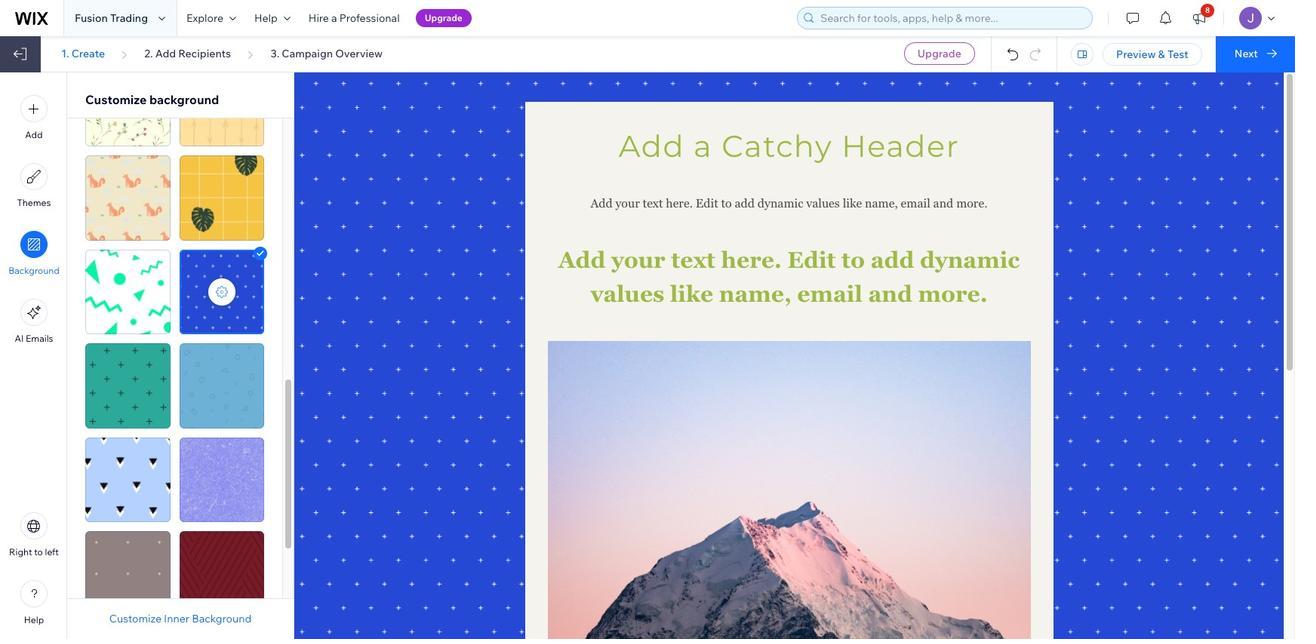 Task type: locate. For each thing, give the bounding box(es) containing it.
preview
[[1117, 48, 1156, 61]]

1 vertical spatial like
[[670, 281, 714, 307]]

1 horizontal spatial help button
[[245, 0, 300, 36]]

0 vertical spatial background
[[8, 265, 60, 276]]

upgrade
[[425, 12, 463, 23], [918, 47, 962, 60]]

0 horizontal spatial text
[[643, 196, 663, 211]]

help button down right to left
[[20, 581, 48, 626]]

Search for tools, apps, help & more... field
[[816, 8, 1088, 29]]

1 vertical spatial customize
[[109, 612, 162, 626]]

0 vertical spatial to
[[721, 196, 732, 211]]

fusion
[[75, 11, 108, 25]]

upgrade button down the search for tools, apps, help & more... field
[[904, 42, 975, 65]]

themes button
[[17, 163, 51, 208]]

add your text here. edit to add dynamic values like name, email and more.
[[591, 196, 988, 211], [559, 247, 1026, 307]]

1 vertical spatial your
[[611, 247, 666, 273]]

0 horizontal spatial upgrade button
[[416, 9, 472, 27]]

customize left inner at the left bottom of the page
[[109, 612, 162, 626]]

ai emails button
[[15, 299, 53, 344]]

add inside add your text here. edit to add dynamic values like name, email and more.
[[559, 247, 606, 273]]

1 horizontal spatial a
[[694, 128, 713, 165]]

right to left button
[[9, 513, 59, 558]]

hire a professional link
[[300, 0, 409, 36]]

help up '3.'
[[254, 11, 278, 25]]

upgrade down the search for tools, apps, help & more... field
[[918, 47, 962, 60]]

background
[[8, 265, 60, 276], [192, 612, 252, 626]]

0 vertical spatial a
[[331, 11, 337, 25]]

your
[[616, 196, 640, 211], [611, 247, 666, 273]]

1 vertical spatial more.
[[918, 281, 988, 307]]

1. create link
[[61, 47, 105, 60]]

0 vertical spatial edit
[[696, 196, 719, 211]]

background right inner at the left bottom of the page
[[192, 612, 252, 626]]

preview & test
[[1117, 48, 1189, 61]]

emails
[[26, 333, 53, 344]]

0 horizontal spatial like
[[670, 281, 714, 307]]

0 vertical spatial email
[[901, 196, 931, 211]]

explore
[[187, 11, 223, 25]]

1 vertical spatial values
[[591, 281, 665, 307]]

1 horizontal spatial edit
[[788, 247, 836, 273]]

0 horizontal spatial help
[[24, 615, 44, 626]]

values
[[807, 196, 840, 211], [591, 281, 665, 307]]

next button
[[1216, 36, 1296, 72]]

and
[[934, 196, 954, 211], [869, 281, 913, 307]]

to
[[721, 196, 732, 211], [842, 247, 865, 273], [34, 547, 43, 558]]

upgrade right professional
[[425, 12, 463, 23]]

2 horizontal spatial to
[[842, 247, 865, 273]]

dynamic inside add your text here. edit to add dynamic values like name, email and more.
[[920, 247, 1020, 273]]

1 horizontal spatial name,
[[865, 196, 898, 211]]

header
[[842, 128, 960, 165]]

0 horizontal spatial edit
[[696, 196, 719, 211]]

upgrade button
[[416, 9, 472, 27], [904, 42, 975, 65]]

next
[[1235, 47, 1258, 60]]

0 vertical spatial values
[[807, 196, 840, 211]]

1 horizontal spatial upgrade button
[[904, 42, 975, 65]]

0 vertical spatial help button
[[245, 0, 300, 36]]

1 vertical spatial to
[[842, 247, 865, 273]]

here.
[[666, 196, 693, 211], [721, 247, 782, 273]]

help button up '3.'
[[245, 0, 300, 36]]

customize background
[[85, 92, 219, 107]]

0 vertical spatial like
[[843, 196, 862, 211]]

1 vertical spatial dynamic
[[920, 247, 1020, 273]]

customize for customize inner background
[[109, 612, 162, 626]]

1 vertical spatial upgrade button
[[904, 42, 975, 65]]

1 horizontal spatial here.
[[721, 247, 782, 273]]

1 vertical spatial here.
[[721, 247, 782, 273]]

1 horizontal spatial and
[[934, 196, 954, 211]]

1 horizontal spatial values
[[807, 196, 840, 211]]

1 horizontal spatial text
[[671, 247, 716, 273]]

more.
[[957, 196, 988, 211], [918, 281, 988, 307]]

upgrade button right professional
[[416, 9, 472, 27]]

0 vertical spatial customize
[[85, 92, 147, 107]]

preview & test button
[[1103, 43, 1203, 66]]

1 vertical spatial help
[[24, 615, 44, 626]]

1 horizontal spatial add
[[871, 247, 915, 273]]

add
[[735, 196, 755, 211], [871, 247, 915, 273]]

edit
[[696, 196, 719, 211], [788, 247, 836, 273]]

1 horizontal spatial background
[[192, 612, 252, 626]]

help
[[254, 11, 278, 25], [24, 615, 44, 626]]

like
[[843, 196, 862, 211], [670, 281, 714, 307]]

0 horizontal spatial help button
[[20, 581, 48, 626]]

0 horizontal spatial add
[[735, 196, 755, 211]]

dynamic
[[758, 196, 804, 211], [920, 247, 1020, 273]]

name,
[[865, 196, 898, 211], [719, 281, 792, 307]]

email
[[901, 196, 931, 211], [798, 281, 863, 307]]

customize
[[85, 92, 147, 107], [109, 612, 162, 626]]

0 vertical spatial name,
[[865, 196, 898, 211]]

0 vertical spatial your
[[616, 196, 640, 211]]

catchy
[[722, 128, 833, 165]]

1 vertical spatial name,
[[719, 281, 792, 307]]

0 horizontal spatial to
[[34, 547, 43, 558]]

1 vertical spatial and
[[869, 281, 913, 307]]

0 horizontal spatial here.
[[666, 196, 693, 211]]

recipients
[[178, 47, 231, 60]]

a
[[331, 11, 337, 25], [694, 128, 713, 165]]

2 vertical spatial to
[[34, 547, 43, 558]]

overview
[[335, 47, 383, 60]]

customize inner background button
[[109, 612, 252, 626]]

help down right to left
[[24, 615, 44, 626]]

0 horizontal spatial a
[[331, 11, 337, 25]]

1 vertical spatial edit
[[788, 247, 836, 273]]

0 horizontal spatial upgrade
[[425, 12, 463, 23]]

1 vertical spatial upgrade
[[918, 47, 962, 60]]

0 horizontal spatial email
[[798, 281, 863, 307]]

0 vertical spatial text
[[643, 196, 663, 211]]

8 button
[[1183, 0, 1216, 36]]

1 horizontal spatial dynamic
[[920, 247, 1020, 273]]

0 vertical spatial upgrade button
[[416, 9, 472, 27]]

a left catchy
[[694, 128, 713, 165]]

0 vertical spatial dynamic
[[758, 196, 804, 211]]

1 vertical spatial add
[[871, 247, 915, 273]]

1 horizontal spatial help
[[254, 11, 278, 25]]

help button
[[245, 0, 300, 36], [20, 581, 48, 626]]

add inside button
[[25, 129, 43, 140]]

0 vertical spatial upgrade
[[425, 12, 463, 23]]

1 vertical spatial a
[[694, 128, 713, 165]]

add inside add your text here. edit to add dynamic values like name, email and more.
[[871, 247, 915, 273]]

0 horizontal spatial values
[[591, 281, 665, 307]]

background up ai emails button
[[8, 265, 60, 276]]

add
[[155, 47, 176, 60], [619, 128, 685, 165], [25, 129, 43, 140], [591, 196, 613, 211], [559, 247, 606, 273]]

a right hire
[[331, 11, 337, 25]]

ai emails
[[15, 333, 53, 344]]

text
[[643, 196, 663, 211], [671, 247, 716, 273]]

0 vertical spatial help
[[254, 11, 278, 25]]

1 vertical spatial text
[[671, 247, 716, 273]]

customize down the create
[[85, 92, 147, 107]]



Task type: vqa. For each thing, say whether or not it's contained in the screenshot.
the leftmost Connect
no



Task type: describe. For each thing, give the bounding box(es) containing it.
values inside add your text here. edit to add dynamic values like name, email and more.
[[591, 281, 665, 307]]

0 vertical spatial add your text here. edit to add dynamic values like name, email and more.
[[591, 196, 988, 211]]

&
[[1159, 48, 1166, 61]]

a for professional
[[331, 11, 337, 25]]

0 vertical spatial add
[[735, 196, 755, 211]]

1 horizontal spatial like
[[843, 196, 862, 211]]

test
[[1168, 48, 1189, 61]]

2. add recipients
[[144, 47, 231, 60]]

left
[[45, 547, 59, 558]]

hire
[[309, 11, 329, 25]]

1. create
[[61, 47, 105, 60]]

inner
[[164, 612, 190, 626]]

right
[[9, 547, 32, 558]]

right to left
[[9, 547, 59, 558]]

create
[[72, 47, 105, 60]]

here. inside add your text here. edit to add dynamic values like name, email and more.
[[721, 247, 782, 273]]

3.
[[271, 47, 280, 60]]

1 vertical spatial add your text here. edit to add dynamic values like name, email and more.
[[559, 247, 1026, 307]]

3. campaign overview link
[[271, 47, 383, 60]]

1 horizontal spatial email
[[901, 196, 931, 211]]

background
[[149, 92, 219, 107]]

3. campaign overview
[[271, 47, 383, 60]]

2.
[[144, 47, 153, 60]]

add a catchy header
[[619, 128, 960, 165]]

0 vertical spatial and
[[934, 196, 954, 211]]

your inside add your text here. edit to add dynamic values like name, email and more.
[[611, 247, 666, 273]]

1.
[[61, 47, 69, 60]]

fusion trading
[[75, 11, 148, 25]]

themes
[[17, 197, 51, 208]]

1 horizontal spatial to
[[721, 196, 732, 211]]

0 horizontal spatial background
[[8, 265, 60, 276]]

1 vertical spatial email
[[798, 281, 863, 307]]

ai
[[15, 333, 24, 344]]

to inside button
[[34, 547, 43, 558]]

0 vertical spatial more.
[[957, 196, 988, 211]]

0 horizontal spatial dynamic
[[758, 196, 804, 211]]

0 horizontal spatial name,
[[719, 281, 792, 307]]

trading
[[110, 11, 148, 25]]

0 horizontal spatial and
[[869, 281, 913, 307]]

customize inner background
[[109, 612, 252, 626]]

campaign
[[282, 47, 333, 60]]

0 vertical spatial here.
[[666, 196, 693, 211]]

a for catchy
[[694, 128, 713, 165]]

1 vertical spatial help button
[[20, 581, 48, 626]]

professional
[[340, 11, 400, 25]]

like inside add your text here. edit to add dynamic values like name, email and more.
[[670, 281, 714, 307]]

hire a professional
[[309, 11, 400, 25]]

background button
[[8, 231, 60, 276]]

customize for customize background
[[85, 92, 147, 107]]

add button
[[20, 95, 48, 140]]

2. add recipients link
[[144, 47, 231, 60]]

edit inside add your text here. edit to add dynamic values like name, email and more.
[[788, 247, 836, 273]]

1 horizontal spatial upgrade
[[918, 47, 962, 60]]

1 vertical spatial background
[[192, 612, 252, 626]]

8
[[1206, 5, 1210, 15]]



